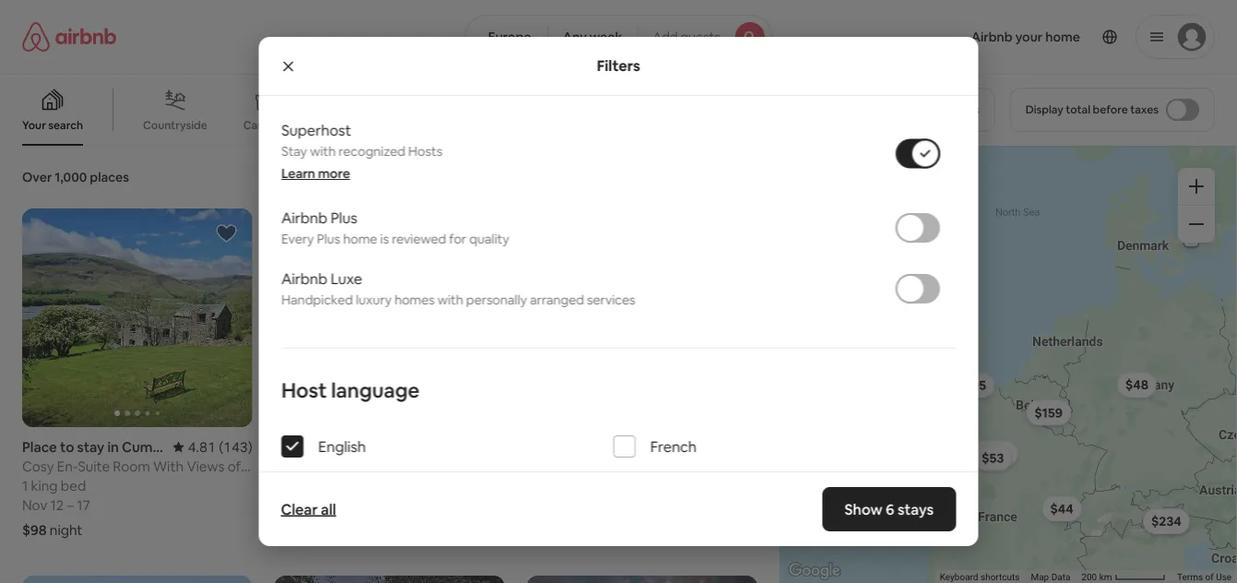 Task type: vqa. For each thing, say whether or not it's contained in the screenshot.
'group'
yes



Task type: locate. For each thing, give the bounding box(es) containing it.
airbnb inside airbnb plus every plus home is reviewed for quality
[[281, 208, 327, 227]]

$310
[[885, 286, 914, 303]]

1 king bed nov 12 – 17 $98 night
[[22, 477, 90, 539]]

learn more link
[[281, 165, 350, 182]]

0 vertical spatial 1
[[22, 477, 28, 495]]

king
[[31, 477, 58, 495]]

nov inside 1 king bed nov 12 – 17 $98 night
[[22, 496, 47, 514]]

arranged
[[530, 292, 584, 308]]

200 km
[[1082, 572, 1115, 583]]

host language
[[281, 377, 419, 403]]

before
[[1093, 102, 1128, 117]]

(143)
[[219, 438, 253, 456]]

in
[[319, 438, 331, 456]]

any week
[[563, 29, 623, 45]]

4.81 out of 5 average rating,  143 reviews image
[[173, 438, 253, 456]]

plus right every
[[317, 231, 340, 247]]

personally
[[466, 292, 527, 308]]

google image
[[784, 559, 845, 583]]

None search field
[[465, 15, 772, 59]]

$98 inside 1 king bed nov 12 – 17 $98 night
[[22, 521, 47, 539]]

with down superhost
[[310, 143, 335, 160]]

0 horizontal spatial –
[[67, 496, 74, 514]]

keyboard shortcuts button
[[940, 571, 1020, 583]]

airbnb for airbnb luxe
[[281, 269, 327, 288]]

$53
[[982, 450, 1004, 467]]

4.91 out of 5 average rating,  155 reviews image
[[678, 438, 758, 456]]

1 horizontal spatial $98
[[877, 281, 900, 297]]

with inside the airbnb luxe handpicked luxury homes with personally arranged services
[[437, 292, 463, 308]]

hosts
[[408, 143, 442, 160]]

clear all button
[[272, 491, 346, 528]]

plus up home
[[330, 208, 357, 227]]

6
[[886, 500, 895, 519]]

any week button
[[547, 15, 638, 59]]

1 nov from the left
[[22, 496, 47, 514]]

places
[[90, 169, 129, 186]]

group
[[0, 74, 937, 146], [22, 209, 253, 427], [275, 209, 505, 427], [527, 209, 758, 427]]

with
[[310, 143, 335, 160], [437, 292, 463, 308]]

$98 up $219 button
[[877, 281, 900, 297]]

your
[[22, 118, 46, 132]]

– left 17
[[67, 496, 74, 514]]

dec
[[332, 496, 358, 514]]

show 6 stays link
[[823, 487, 957, 532]]

total
[[1066, 102, 1091, 117]]

$98 inside button
[[877, 281, 900, 297]]

handpicked
[[281, 292, 353, 308]]

fife,
[[334, 438, 361, 456]]

europe button
[[465, 15, 548, 59]]

add to wishlist: place to stay in cumbria, uk image
[[216, 222, 238, 245]]

nov 26 – dec 1
[[275, 496, 366, 514]]

– inside 1 king bed nov 12 – 17 $98 night
[[67, 496, 74, 514]]

1 vertical spatial plus
[[317, 231, 340, 247]]

add guests
[[653, 29, 721, 45]]

$53 button
[[974, 445, 1013, 471]]

km
[[1100, 572, 1113, 583]]

shortcuts
[[981, 572, 1020, 583]]

night
[[50, 521, 83, 539]]

kinnettles
[[275, 457, 339, 475]]

1 vertical spatial 1
[[361, 496, 366, 514]]

castle
[[275, 438, 316, 456]]

filters
[[597, 56, 641, 75]]

1 left king
[[22, 477, 28, 495]]

1 airbnb from the top
[[281, 208, 327, 227]]

1 – from the left
[[67, 496, 74, 514]]

0 vertical spatial with
[[310, 143, 335, 160]]

1 vertical spatial $98
[[22, 521, 47, 539]]

1 horizontal spatial 1
[[361, 496, 366, 514]]

$234
[[1152, 513, 1182, 530]]

map data button
[[1031, 571, 1071, 583]]

1
[[22, 477, 28, 495], [361, 496, 366, 514]]

terms of use link
[[1178, 572, 1232, 583]]

$44 button
[[1042, 496, 1082, 522]]

0 vertical spatial plus
[[330, 208, 357, 227]]

$98
[[877, 281, 900, 297], [22, 521, 47, 539]]

airbnb inside the airbnb luxe handpicked luxury homes with personally arranged services
[[281, 269, 327, 288]]

$48
[[1126, 377, 1149, 393]]

0 horizontal spatial with
[[310, 143, 335, 160]]

nov left 26
[[275, 496, 300, 514]]

airbnb
[[281, 208, 327, 227], [281, 269, 327, 288]]

$234 button
[[1143, 509, 1190, 535]]

1 vertical spatial with
[[437, 292, 463, 308]]

$98 left night
[[22, 521, 47, 539]]

all
[[321, 500, 336, 519]]

with right homes
[[437, 292, 463, 308]]

use
[[1217, 572, 1232, 583]]

airbnb plus every plus home is reviewed for quality
[[281, 208, 509, 247]]

airbnb up handpicked
[[281, 269, 327, 288]]

cities
[[352, 118, 380, 132]]

$159 button
[[1027, 400, 1072, 426]]

castles
[[243, 118, 282, 132]]

nov down king
[[22, 496, 47, 514]]

1 horizontal spatial with
[[437, 292, 463, 308]]

200 km button
[[1076, 570, 1172, 583]]

bed
[[61, 477, 86, 495]]

1 horizontal spatial nov
[[275, 496, 300, 514]]

4.81
[[188, 438, 216, 456]]

–
[[67, 496, 74, 514], [322, 496, 329, 514]]

$189
[[871, 199, 900, 216]]

countryside
[[143, 118, 207, 132]]

0 horizontal spatial 1
[[22, 477, 28, 495]]

2 airbnb from the top
[[281, 269, 327, 288]]

0 horizontal spatial $98
[[22, 521, 47, 539]]

– right 26
[[322, 496, 329, 514]]

display total before taxes button
[[1010, 88, 1216, 132]]

$219 button
[[862, 341, 907, 367]]

europe
[[488, 29, 532, 45]]

luxury
[[356, 292, 391, 308]]

1 vertical spatial airbnb
[[281, 269, 327, 288]]

plus
[[330, 208, 357, 227], [317, 231, 340, 247]]

1 right dec
[[361, 496, 366, 514]]

over
[[22, 169, 52, 186]]

0 vertical spatial airbnb
[[281, 208, 327, 227]]

0 vertical spatial $98
[[877, 281, 900, 297]]

1 horizontal spatial –
[[322, 496, 329, 514]]

nov
[[22, 496, 47, 514], [275, 496, 300, 514]]

airbnb up every
[[281, 208, 327, 227]]

4.91
[[693, 438, 721, 456]]

0 horizontal spatial nov
[[22, 496, 47, 514]]



Task type: describe. For each thing, give the bounding box(es) containing it.
none search field containing europe
[[465, 15, 772, 59]]

1,000
[[55, 169, 87, 186]]

group containing iconic cities
[[0, 74, 937, 146]]

$48 button
[[1117, 372, 1157, 398]]

200
[[1082, 572, 1097, 583]]

zoom out image
[[1190, 217, 1204, 232]]

$44
[[1051, 501, 1074, 517]]

guests
[[681, 29, 721, 45]]

keyboard shortcuts
[[940, 572, 1020, 583]]

add
[[653, 29, 678, 45]]

map data
[[1031, 572, 1071, 583]]

homes
[[394, 292, 434, 308]]

$159
[[1035, 405, 1063, 421]]

superhost stay with recognized hosts learn more
[[281, 120, 442, 182]]

$310 button
[[877, 281, 922, 307]]

$313 button
[[974, 441, 1019, 467]]

stays
[[898, 500, 935, 519]]

26
[[303, 496, 319, 514]]

host
[[281, 377, 327, 403]]

of
[[1206, 572, 1214, 583]]

superhost
[[281, 120, 351, 139]]

$98 button
[[869, 276, 909, 302]]

$189 button
[[863, 195, 909, 220]]

airbnb luxe handpicked luxury homes with personally arranged services
[[281, 269, 635, 308]]

show 6 stays
[[845, 500, 935, 519]]

iconic
[[318, 118, 349, 132]]

17
[[77, 496, 90, 514]]

filters dialog
[[259, 34, 979, 583]]

display total before taxes
[[1026, 102, 1159, 117]]

luxe
[[330, 269, 362, 288]]

show
[[845, 500, 883, 519]]

language
[[331, 377, 419, 403]]

french
[[650, 437, 697, 456]]

learn
[[281, 165, 315, 182]]

$305 button
[[948, 373, 995, 398]]

add guests button
[[637, 15, 772, 59]]

english
[[318, 437, 366, 456]]

home
[[343, 231, 377, 247]]

week
[[590, 29, 623, 45]]

4.91 (155)
[[693, 438, 758, 456]]

every
[[281, 231, 314, 247]]

more
[[318, 165, 350, 182]]

iconic cities
[[318, 118, 380, 132]]

reviewed
[[392, 231, 446, 247]]

taxes
[[1131, 102, 1159, 117]]

stay
[[281, 143, 307, 160]]

zoom in image
[[1190, 179, 1204, 194]]

data
[[1052, 572, 1071, 583]]

4.81 (143)
[[188, 438, 253, 456]]

terms of use
[[1178, 572, 1232, 583]]

display
[[1026, 102, 1064, 117]]

clear
[[281, 500, 318, 519]]

any
[[563, 29, 587, 45]]

quality
[[469, 231, 509, 247]]

$219
[[870, 346, 899, 362]]

search
[[48, 118, 83, 132]]

map
[[1031, 572, 1049, 583]]

uk
[[364, 438, 384, 456]]

$313
[[982, 445, 1010, 462]]

services
[[587, 292, 635, 308]]

for
[[449, 231, 466, 247]]

your search
[[22, 118, 83, 132]]

recognized
[[338, 143, 405, 160]]

clear all
[[281, 500, 336, 519]]

12
[[50, 496, 64, 514]]

airbnb for airbnb plus
[[281, 208, 327, 227]]

2 – from the left
[[322, 496, 329, 514]]

1 inside 1 king bed nov 12 – 17 $98 night
[[22, 477, 28, 495]]

profile element
[[795, 0, 1216, 74]]

with inside superhost stay with recognized hosts learn more
[[310, 143, 335, 160]]

(155)
[[724, 438, 758, 456]]

google map
showing 32 stays. region
[[780, 146, 1238, 583]]

mansion
[[342, 457, 395, 475]]

over 1,000 places
[[22, 169, 129, 186]]

2 nov from the left
[[275, 496, 300, 514]]

add to wishlist: castle in fife, uk image
[[468, 222, 490, 245]]

terms
[[1178, 572, 1203, 583]]

castle in fife, uk kinnettles mansion
[[275, 438, 395, 475]]



